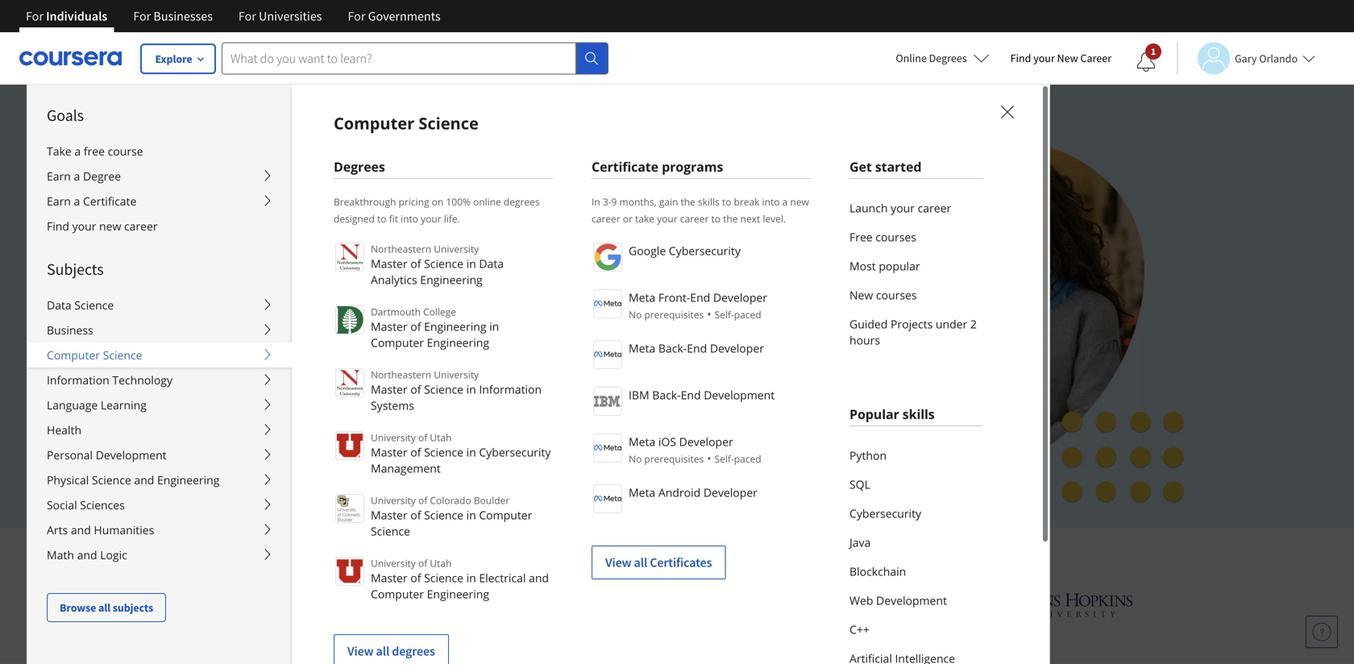 Task type: vqa. For each thing, say whether or not it's contained in the screenshot.


Task type: describe. For each thing, give the bounding box(es) containing it.
math
[[47, 547, 74, 563]]

android
[[658, 485, 701, 500]]

for universities
[[239, 8, 322, 24]]

master inside university of utah master of science in cybersecurity management
[[371, 445, 408, 460]]

your left career
[[1034, 51, 1055, 65]]

blockchain link
[[850, 557, 983, 586]]

view for certificate programs
[[605, 555, 632, 571]]

development inside the view all certificates list
[[704, 387, 775, 403]]

start
[[235, 398, 263, 415]]

university inside the northeastern university master of science in information systems
[[434, 368, 479, 381]]

utah for cybersecurity
[[430, 431, 452, 444]]

information technology
[[47, 372, 173, 388]]

language learning button
[[27, 393, 292, 418]]

of inside northeastern university master of science in data analytics engineering
[[410, 256, 421, 271]]

science inside the northeastern university master of science in information systems
[[424, 382, 463, 397]]

free inside button
[[300, 398, 324, 415]]

university of utah master of science in cybersecurity management
[[371, 431, 551, 476]]

self- inside meta front-end developer no prerequisites • self-paced
[[715, 308, 734, 321]]

dartmouth college logo image
[[335, 306, 364, 335]]

for for universities
[[239, 8, 256, 24]]

c++ link
[[850, 615, 983, 644]]

$59 /month, cancel anytime
[[210, 361, 363, 377]]

arts and humanities button
[[27, 518, 292, 542]]

popular
[[879, 258, 920, 274]]

arts and humanities
[[47, 522, 154, 538]]

break
[[734, 195, 760, 208]]

gary orlando
[[1235, 51, 1298, 66]]

find your new career link
[[27, 214, 292, 239]]

master inside dartmouth college master of engineering in computer engineering
[[371, 319, 408, 334]]

close image
[[997, 102, 1018, 123]]

free courses link
[[850, 222, 983, 251]]

northeastern for analytics
[[371, 242, 431, 256]]

into for certificate programs
[[762, 195, 780, 208]]

partnername logo image for meta back-end developer
[[593, 340, 622, 369]]

day inside start 7-day free trial button
[[277, 398, 297, 415]]

under
[[936, 316, 967, 332]]

pricing
[[399, 195, 429, 208]]

1 button
[[1124, 43, 1169, 81]]

earn a degree button
[[27, 164, 292, 189]]

all for degrees
[[376, 643, 389, 659]]

new courses
[[850, 287, 917, 303]]

paced inside meta ios developer no prerequisites • self-paced
[[734, 452, 761, 466]]

goals
[[47, 105, 84, 125]]

physical science and engineering
[[47, 472, 220, 488]]

analytics
[[371, 272, 417, 287]]

launch your career link
[[850, 193, 983, 222]]

$59
[[210, 361, 229, 377]]

your up free courses 'link'
[[891, 200, 915, 216]]

developer inside 'link'
[[710, 341, 764, 356]]

dartmouth college master of engineering in computer engineering
[[371, 305, 499, 350]]

explore button
[[141, 44, 215, 73]]

science up learn
[[371, 524, 410, 539]]

degrees inside breakthrough pricing on 100% online degrees designed to fit into your life.
[[504, 195, 540, 208]]

into for degrees
[[401, 212, 418, 225]]

take a free course
[[47, 143, 143, 159]]

data inside dropdown button
[[47, 297, 72, 313]]

for for governments
[[348, 8, 365, 24]]

for individuals
[[26, 8, 107, 24]]

designed
[[334, 212, 375, 225]]

computer inside university of utah master of science in electrical and computer engineering
[[371, 586, 424, 602]]

a for certificate
[[74, 193, 80, 209]]

popular skills
[[850, 405, 935, 423]]

colorado
[[430, 494, 471, 507]]

browse all subjects
[[60, 601, 153, 615]]

certificates
[[650, 555, 712, 571]]

your inside unlimited access to 7,000+ world-class courses, hands-on projects, and job-ready certificate programs—all included in your subscription
[[210, 283, 247, 307]]

cybersecurity inside university of utah master of science in cybersecurity management
[[479, 445, 551, 460]]

anytime
[[316, 361, 363, 377]]

list for skills
[[850, 441, 983, 664]]

view all degrees
[[347, 643, 435, 659]]

unlimited
[[210, 226, 290, 250]]

online degrees
[[896, 51, 967, 65]]

take a free course link
[[27, 139, 292, 164]]

2
[[970, 316, 977, 332]]

companies
[[728, 540, 826, 567]]

1
[[1151, 45, 1156, 58]]

computer inside dartmouth college master of engineering in computer engineering
[[371, 335, 424, 350]]

free
[[84, 143, 105, 159]]

earn for earn a degree
[[47, 168, 71, 184]]

engineering inside northeastern university master of science in data analytics engineering
[[420, 272, 483, 287]]

cybersecurity inside the view all certificates list
[[669, 243, 741, 258]]

science inside dropdown button
[[103, 347, 142, 363]]

degrees inside online degrees dropdown button
[[929, 51, 967, 65]]

data science
[[47, 297, 114, 313]]

university for cybersecurity
[[371, 431, 416, 444]]

view for degrees
[[347, 643, 374, 659]]

new inside in 3-9 months, gain the skills to break into a new career or take your career to the next level.
[[790, 195, 809, 208]]

sql
[[850, 477, 870, 492]]

and right arts
[[71, 522, 91, 538]]

northeastern university  logo image for master of science in data analytics engineering
[[335, 243, 364, 272]]

online degrees button
[[883, 40, 1002, 76]]

next
[[740, 212, 760, 225]]

0 vertical spatial new
[[1057, 51, 1078, 65]]

course
[[108, 143, 143, 159]]

career down 3-
[[592, 212, 620, 225]]

career up google cybersecurity on the top
[[680, 212, 709, 225]]

science inside northeastern university master of science in data analytics engineering
[[424, 256, 463, 271]]

java
[[850, 535, 871, 550]]

from
[[411, 540, 455, 567]]

take
[[635, 212, 655, 225]]

university of colorado boulder logo image
[[335, 494, 364, 523]]

science inside popup button
[[92, 472, 131, 488]]

list for started
[[850, 193, 983, 355]]

projects,
[[210, 255, 280, 279]]

and down 'personal development' popup button
[[134, 472, 154, 488]]

breakthrough
[[334, 195, 396, 208]]

master inside university of utah master of science in electrical and computer engineering
[[371, 570, 408, 586]]

python link
[[850, 441, 983, 470]]

money-
[[351, 436, 393, 452]]

7-
[[266, 398, 277, 415]]

front-
[[658, 290, 690, 305]]

to left break
[[722, 195, 731, 208]]

/year with 14-day money-back guarantee button
[[210, 435, 481, 452]]

courses for new courses
[[876, 287, 917, 303]]

science inside dropdown button
[[74, 297, 114, 313]]

personal
[[47, 447, 93, 463]]

individuals
[[46, 8, 107, 24]]

launch your career
[[850, 200, 951, 216]]

meta for meta front-end developer no prerequisites • self-paced
[[629, 290, 656, 305]]

guided projects under 2 hours
[[850, 316, 977, 348]]

computer inside university of colorado boulder master of science in computer science
[[479, 507, 532, 523]]

your inside explore menu element
[[72, 218, 96, 234]]

job-
[[321, 255, 353, 279]]

development for personal development
[[96, 447, 167, 463]]

a for degree
[[74, 168, 80, 184]]

new inside explore menu element
[[99, 218, 121, 234]]

meta for meta back-end developer
[[629, 341, 656, 356]]

partnername logo image for ibm back-end development
[[593, 387, 622, 416]]

university of utah logo image for master of science in cybersecurity management
[[335, 431, 364, 460]]

all for certificate programs
[[634, 555, 647, 571]]

learn from
[[354, 540, 460, 567]]

in inside unlimited access to 7,000+ world-class courses, hands-on projects, and job-ready certificate programs—all included in your subscription
[[688, 255, 703, 279]]

university inside northeastern university master of science in data analytics engineering
[[434, 242, 479, 256]]

find your new career
[[47, 218, 158, 234]]

certificate programs
[[592, 158, 723, 175]]

northeastern university master of science in information systems
[[371, 368, 542, 413]]

online
[[473, 195, 501, 208]]

developer inside "link"
[[704, 485, 758, 500]]

engineering inside university of utah master of science in electrical and computer engineering
[[427, 586, 489, 602]]

prerequisites inside meta front-end developer no prerequisites • self-paced
[[644, 308, 704, 321]]

1 vertical spatial skills
[[903, 405, 935, 423]]

java link
[[850, 528, 983, 557]]

new courses link
[[850, 281, 983, 310]]

sciences
[[80, 497, 125, 513]]

to left next at the right top of page
[[711, 212, 721, 225]]

of inside the northeastern university master of science in information systems
[[410, 382, 421, 397]]

ibm back-end development link
[[592, 385, 811, 416]]

subjects
[[47, 259, 104, 279]]

master inside the northeastern university master of science in information systems
[[371, 382, 408, 397]]

earn a certificate button
[[27, 189, 292, 214]]

class
[[487, 226, 527, 250]]

new inside computer science menu item
[[850, 287, 873, 303]]

northeastern university  logo image for master of science in information systems
[[335, 368, 364, 397]]

in inside northeastern university master of science in data analytics engineering
[[466, 256, 476, 271]]

degree
[[83, 168, 121, 184]]

included
[[612, 255, 683, 279]]

science inside university of utah master of science in cybersecurity management
[[424, 445, 463, 460]]

university for in
[[371, 494, 416, 507]]

back
[[393, 436, 420, 452]]

a for free
[[74, 143, 81, 159]]

0 horizontal spatial the
[[681, 195, 695, 208]]

northeastern university master of science in data analytics engineering
[[371, 242, 504, 287]]

for for businesses
[[133, 8, 151, 24]]

gary orlando button
[[1177, 42, 1316, 75]]

google
[[629, 243, 666, 258]]

of inside dartmouth college master of engineering in computer engineering
[[410, 319, 421, 334]]

to inside breakthrough pricing on 100% online degrees designed to fit into your life.
[[377, 212, 386, 225]]

in inside dartmouth college master of engineering in computer engineering
[[489, 319, 499, 334]]

social sciences button
[[27, 493, 292, 518]]

computer science button
[[27, 343, 292, 368]]



Task type: locate. For each thing, give the bounding box(es) containing it.
earn inside popup button
[[47, 193, 71, 209]]

1 horizontal spatial information
[[479, 382, 542, 397]]

in down world-
[[466, 256, 476, 271]]

14-
[[311, 436, 328, 452]]

4 for from the left
[[348, 8, 365, 24]]

view all degrees link
[[334, 634, 449, 664]]

and inside university of utah master of science in electrical and computer engineering
[[529, 570, 549, 586]]

find up close image
[[1011, 51, 1031, 65]]

1 horizontal spatial computer science
[[334, 112, 479, 134]]

development down meta back-end developer 'link'
[[704, 387, 775, 403]]

2 university of utah logo image from the top
[[335, 557, 364, 586]]

1 vertical spatial northeastern
[[371, 368, 431, 381]]

no inside meta front-end developer no prerequisites • self-paced
[[629, 308, 642, 321]]

cancel
[[278, 361, 314, 377]]

university of utah logo image for master of science in electrical and computer engineering
[[335, 557, 364, 586]]

partnername logo image
[[593, 243, 622, 272], [593, 289, 622, 318], [593, 340, 622, 369], [593, 387, 622, 416], [593, 434, 622, 463], [593, 484, 622, 513]]

science inside university of utah master of science in electrical and computer engineering
[[424, 570, 463, 586]]

in
[[688, 255, 703, 279], [466, 256, 476, 271], [489, 319, 499, 334], [466, 382, 476, 397], [466, 445, 476, 460], [466, 507, 476, 523], [466, 570, 476, 586]]

1 vertical spatial find
[[47, 218, 69, 234]]

2 earn from the top
[[47, 193, 71, 209]]

hec paris image
[[872, 588, 928, 621]]

4 master from the top
[[371, 445, 408, 460]]

developer right android
[[704, 485, 758, 500]]

in left electrical at the left of page
[[466, 570, 476, 586]]

hours
[[850, 333, 880, 348]]

computer science menu item
[[291, 0, 1354, 664]]

science down personal development on the left bottom of page
[[92, 472, 131, 488]]

end down google cybersecurity link at the top of the page
[[690, 290, 710, 305]]

with left 14-
[[283, 436, 308, 452]]

utah up the duke university image
[[430, 557, 452, 570]]

1 vertical spatial new
[[850, 287, 873, 303]]

hands-
[[605, 226, 661, 250]]

1 vertical spatial computer science
[[47, 347, 142, 363]]

9
[[611, 195, 617, 208]]

back- down meta front-end developer no prerequisites • self-paced
[[658, 341, 687, 356]]

0 horizontal spatial free
[[300, 398, 324, 415]]

courses down popular in the right top of the page
[[876, 287, 917, 303]]

courses for free courses
[[876, 229, 916, 245]]

utah for electrical
[[430, 557, 452, 570]]

earn
[[47, 168, 71, 184], [47, 193, 71, 209]]

in inside university of utah master of science in cybersecurity management
[[466, 445, 476, 460]]

0 vertical spatial earn
[[47, 168, 71, 184]]

guided projects under 2 hours link
[[850, 310, 983, 355]]

university up the duke university image
[[371, 557, 416, 570]]

meta
[[629, 290, 656, 305], [629, 341, 656, 356], [629, 434, 656, 449], [629, 485, 656, 500]]

and left the logic
[[77, 547, 97, 563]]

0 vertical spatial on
[[432, 195, 444, 208]]

computer inside dropdown button
[[47, 347, 100, 363]]

• up meta back-end developer on the bottom
[[707, 306, 711, 322]]

paced up the 'meta android developer' "link"
[[734, 452, 761, 466]]

popular
[[850, 405, 899, 423]]

on inside breakthrough pricing on 100% online degrees designed to fit into your life.
[[432, 195, 444, 208]]

1 vertical spatial all
[[98, 601, 110, 615]]

0 vertical spatial self-
[[715, 308, 734, 321]]

1 horizontal spatial with
[[831, 540, 870, 567]]

take
[[47, 143, 72, 159]]

for left businesses at top
[[133, 8, 151, 24]]

developer down meta front-end developer no prerequisites • self-paced
[[710, 341, 764, 356]]

developer right "ios" at left
[[679, 434, 733, 449]]

university of utah logo image right 14-
[[335, 431, 364, 460]]

0 vertical spatial list
[[850, 193, 983, 355]]

technology
[[112, 372, 173, 388]]

0 horizontal spatial view
[[347, 643, 374, 659]]

university inside university of utah master of science in cybersecurity management
[[371, 431, 416, 444]]

cybersecurity link
[[850, 499, 983, 528]]

a down earn a degree
[[74, 193, 80, 209]]

find inside find your new career link
[[47, 218, 69, 234]]

1 self- from the top
[[715, 308, 734, 321]]

in up boulder
[[466, 445, 476, 460]]

2 list from the top
[[850, 441, 983, 664]]

information technology button
[[27, 368, 292, 393]]

2 northeastern university  logo image from the top
[[335, 368, 364, 397]]

developer inside meta ios developer no prerequisites • self-paced
[[679, 434, 733, 449]]

partnername logo image inside meta back-end developer 'link'
[[593, 340, 622, 369]]

information up language
[[47, 372, 109, 388]]

view all certificates
[[605, 555, 712, 571]]

day left money-
[[328, 436, 348, 452]]

humanities
[[94, 522, 154, 538]]

to inside unlimited access to 7,000+ world-class courses, hands-on projects, and job-ready certificate programs—all included in your subscription
[[353, 226, 370, 250]]

What do you want to learn? text field
[[222, 42, 576, 75]]

master up management
[[371, 445, 408, 460]]

0 horizontal spatial all
[[98, 601, 110, 615]]

information up the guarantee
[[479, 382, 542, 397]]

None search field
[[222, 42, 609, 75]]

list containing launch your career
[[850, 193, 983, 355]]

on left 100%
[[432, 195, 444, 208]]

1 vertical spatial self-
[[715, 452, 734, 466]]

0 horizontal spatial skills
[[698, 195, 720, 208]]

no
[[629, 308, 642, 321], [629, 452, 642, 466]]

into inside breakthrough pricing on 100% online degrees designed to fit into your life.
[[401, 212, 418, 225]]

2 vertical spatial all
[[376, 643, 389, 659]]

health button
[[27, 418, 292, 443]]

duke university image
[[399, 590, 474, 616]]

1 vertical spatial courses
[[876, 287, 917, 303]]

0 horizontal spatial with
[[283, 436, 308, 452]]

development inside popup button
[[96, 447, 167, 463]]

explore menu element
[[27, 85, 292, 622]]

0 vertical spatial development
[[704, 387, 775, 403]]

computer science inside menu item
[[334, 112, 479, 134]]

back- right ibm
[[652, 387, 681, 403]]

skills up python link
[[903, 405, 935, 423]]

2 vertical spatial cybersecurity
[[850, 506, 921, 521]]

0 horizontal spatial new
[[850, 287, 873, 303]]

end inside meta front-end developer no prerequisites • self-paced
[[690, 290, 710, 305]]

0 horizontal spatial into
[[401, 212, 418, 225]]

3 master from the top
[[371, 382, 408, 397]]

developer inside meta front-end developer no prerequisites • self-paced
[[713, 290, 767, 305]]

and up subscription
[[285, 255, 317, 279]]

0 vertical spatial courses
[[876, 229, 916, 245]]

a left degree on the top left of the page
[[74, 168, 80, 184]]

1 horizontal spatial day
[[328, 436, 348, 452]]

engineering
[[420, 272, 483, 287], [424, 319, 486, 334], [427, 335, 489, 350], [157, 472, 220, 488], [427, 586, 489, 602]]

for for individuals
[[26, 8, 43, 24]]

1 northeastern university  logo image from the top
[[335, 243, 364, 272]]

sql link
[[850, 470, 983, 499]]

master up analytics
[[371, 256, 408, 271]]

• up meta android developer
[[707, 451, 711, 466]]

guarantee
[[423, 436, 481, 452]]

degrees right online
[[929, 51, 967, 65]]

1 horizontal spatial the
[[723, 212, 738, 225]]

computer down "dartmouth"
[[371, 335, 424, 350]]

university inside university of utah master of science in electrical and computer engineering
[[371, 557, 416, 570]]

meta back-end developer
[[629, 341, 764, 356]]

partnername logo image inside the 'meta android developer' "link"
[[593, 484, 622, 513]]

university of illinois at urbana-champaign image
[[221, 592, 347, 618]]

months,
[[619, 195, 657, 208]]

leading universities and companies with coursera plus
[[504, 540, 1000, 567]]

list containing python
[[850, 441, 983, 664]]

northeastern up systems
[[371, 368, 431, 381]]

meta inside "link"
[[629, 485, 656, 500]]

find for find your new career
[[47, 218, 69, 234]]

the right gain
[[681, 195, 695, 208]]

4 meta from the top
[[629, 485, 656, 500]]

meta for meta android developer
[[629, 485, 656, 500]]

6 master from the top
[[371, 570, 408, 586]]

back- inside 'link'
[[658, 341, 687, 356]]

1 vertical spatial university of utah logo image
[[335, 557, 364, 586]]

or
[[623, 212, 633, 225]]

and inside unlimited access to 7,000+ world-class courses, hands-on projects, and job-ready certificate programs—all included in your subscription
[[285, 255, 317, 279]]

1 horizontal spatial new
[[1057, 51, 1078, 65]]

3 meta from the top
[[629, 434, 656, 449]]

programs—all
[[490, 255, 608, 279]]

your inside breakthrough pricing on 100% online degrees designed to fit into your life.
[[421, 212, 441, 225]]

learning
[[101, 397, 147, 413]]

0 vertical spatial all
[[634, 555, 647, 571]]

0 vertical spatial free
[[850, 229, 873, 245]]

1 vertical spatial utah
[[430, 557, 452, 570]]

partnername logo image inside google cybersecurity link
[[593, 243, 622, 272]]

1 university of utah logo image from the top
[[335, 431, 364, 460]]

2 prerequisites from the top
[[644, 452, 704, 466]]

prerequisites down front-
[[644, 308, 704, 321]]

0 vertical spatial find
[[1011, 51, 1031, 65]]

computer science up information technology
[[47, 347, 142, 363]]

2 self- from the top
[[715, 452, 734, 466]]

certificate inside popup button
[[83, 193, 137, 209]]

1 horizontal spatial degrees
[[929, 51, 967, 65]]

development for web development
[[876, 593, 947, 608]]

certificate up 9
[[592, 158, 659, 175]]

day down $59 /month, cancel anytime
[[277, 398, 297, 415]]

northeastern university  logo image
[[335, 243, 364, 272], [335, 368, 364, 397]]

to down designed
[[353, 226, 370, 250]]

a inside popup button
[[74, 193, 80, 209]]

1 vertical spatial list
[[850, 441, 983, 664]]

2 meta from the top
[[629, 341, 656, 356]]

1 list from the top
[[850, 193, 983, 355]]

no down included
[[629, 308, 642, 321]]

google cybersecurity
[[629, 243, 741, 258]]

meta left "ios" at left
[[629, 434, 656, 449]]

2 no from the top
[[629, 452, 642, 466]]

for left governments
[[348, 8, 365, 24]]

for governments
[[348, 8, 441, 24]]

1 no from the top
[[629, 308, 642, 321]]

banner navigation
[[13, 0, 454, 32]]

0 vertical spatial degrees
[[929, 51, 967, 65]]

1 for from the left
[[26, 8, 43, 24]]

0 horizontal spatial certificate
[[83, 193, 137, 209]]

1 horizontal spatial development
[[704, 387, 775, 403]]

0 vertical spatial •
[[707, 306, 711, 322]]

end for meta back-end developer
[[687, 341, 707, 356]]

master inside university of colorado boulder master of science in computer science
[[371, 507, 408, 523]]

find inside find your new career link
[[1011, 51, 1031, 65]]

businesses
[[153, 8, 213, 24]]

5 partnername logo image from the top
[[593, 434, 622, 463]]

0 vertical spatial computer science
[[334, 112, 479, 134]]

programs
[[662, 158, 723, 175]]

1 vertical spatial northeastern university  logo image
[[335, 368, 364, 397]]

in down boulder
[[466, 507, 476, 523]]

college
[[423, 305, 456, 318]]

0 vertical spatial the
[[681, 195, 695, 208]]

view all certificates list
[[592, 241, 811, 580]]

0 vertical spatial utah
[[430, 431, 452, 444]]

2 vertical spatial end
[[681, 387, 701, 403]]

development down blockchain "link"
[[876, 593, 947, 608]]

and
[[285, 255, 317, 279], [134, 472, 154, 488], [71, 522, 91, 538], [688, 540, 723, 567], [77, 547, 97, 563], [529, 570, 549, 586]]

1 horizontal spatial on
[[661, 226, 683, 250]]

meta inside meta ios developer no prerequisites • self-paced
[[629, 434, 656, 449]]

1 vertical spatial into
[[401, 212, 418, 225]]

engineering inside popup button
[[157, 472, 220, 488]]

/month,
[[229, 361, 275, 377]]

earn inside dropdown button
[[47, 168, 71, 184]]

0 vertical spatial data
[[479, 256, 504, 271]]

certificate up find your new career
[[83, 193, 137, 209]]

1 vertical spatial new
[[99, 218, 121, 234]]

science right the back
[[424, 445, 463, 460]]

courses,
[[532, 226, 600, 250]]

utah inside university of utah master of science in cybersecurity management
[[430, 431, 452, 444]]

1 vertical spatial on
[[661, 226, 683, 250]]

0 vertical spatial cybersecurity
[[669, 243, 741, 258]]

for left 'universities'
[[239, 8, 256, 24]]

1 horizontal spatial find
[[1011, 51, 1031, 65]]

into inside in 3-9 months, gain the skills to break into a new career or take your career to the next level.
[[762, 195, 780, 208]]

0 horizontal spatial new
[[99, 218, 121, 234]]

computer science inside dropdown button
[[47, 347, 142, 363]]

cybersecurity up java
[[850, 506, 921, 521]]

a inside in 3-9 months, gain the skills to break into a new career or take your career to the next level.
[[782, 195, 788, 208]]

free courses
[[850, 229, 916, 245]]

meta front-end developer no prerequisites • self-paced
[[629, 290, 767, 322]]

0 horizontal spatial computer science
[[47, 347, 142, 363]]

browse
[[60, 601, 96, 615]]

ibm
[[629, 387, 649, 403]]

science up business
[[74, 297, 114, 313]]

university
[[434, 242, 479, 256], [434, 368, 479, 381], [371, 431, 416, 444], [371, 494, 416, 507], [371, 557, 416, 570]]

information inside the northeastern university master of science in information systems
[[479, 382, 542, 397]]

self-
[[715, 308, 734, 321], [715, 452, 734, 466]]

100%
[[446, 195, 471, 208]]

back- for meta
[[658, 341, 687, 356]]

1 vertical spatial paced
[[734, 452, 761, 466]]

1 vertical spatial degrees
[[392, 643, 435, 659]]

paced inside meta front-end developer no prerequisites • self-paced
[[734, 308, 761, 321]]

2 partnername logo image from the top
[[593, 289, 622, 318]]

6 partnername logo image from the top
[[593, 484, 622, 513]]

0 vertical spatial new
[[790, 195, 809, 208]]

0 vertical spatial certificate
[[592, 158, 659, 175]]

coursera image
[[19, 45, 122, 71]]

management
[[371, 461, 441, 476]]

prerequisites inside meta ios developer no prerequisites • self-paced
[[644, 452, 704, 466]]

leading
[[509, 540, 575, 567]]

university inside university of colorado boulder master of science in computer science
[[371, 494, 416, 507]]

in inside university of colorado boulder master of science in computer science
[[466, 507, 476, 523]]

utah right the back
[[430, 431, 452, 444]]

end inside 'link'
[[687, 341, 707, 356]]

• inside meta front-end developer no prerequisites • self-paced
[[707, 306, 711, 322]]

computer up coursera plus image
[[334, 112, 414, 134]]

personal development button
[[27, 443, 292, 468]]

a up level.
[[782, 195, 788, 208]]

online
[[896, 51, 927, 65]]

partnername logo image for meta android developer
[[593, 484, 622, 513]]

your down earn a certificate
[[72, 218, 96, 234]]

0 horizontal spatial development
[[96, 447, 167, 463]]

paced up meta back-end developer 'link'
[[734, 308, 761, 321]]

life.
[[444, 212, 460, 225]]

utah inside university of utah master of science in electrical and computer engineering
[[430, 557, 452, 570]]

1 vertical spatial with
[[831, 540, 870, 567]]

0 vertical spatial back-
[[658, 341, 687, 356]]

self- up meta back-end developer on the bottom
[[715, 308, 734, 321]]

subscription
[[252, 283, 354, 307]]

master down learn
[[371, 570, 408, 586]]

back- for ibm
[[652, 387, 681, 403]]

meta inside meta front-end developer no prerequisites • self-paced
[[629, 290, 656, 305]]

coursera plus image
[[210, 151, 455, 176]]

end for ibm back-end development
[[681, 387, 701, 403]]

courses inside 'link'
[[876, 229, 916, 245]]

0 horizontal spatial find
[[47, 218, 69, 234]]

a inside dropdown button
[[74, 168, 80, 184]]

on inside unlimited access to 7,000+ world-class courses, hands-on projects, and job-ready certificate programs—all included in your subscription
[[661, 226, 683, 250]]

partnername logo image for google cybersecurity
[[593, 243, 622, 272]]

0 vertical spatial northeastern university  logo image
[[335, 243, 364, 272]]

all inside button
[[98, 601, 110, 615]]

meta inside 'link'
[[629, 341, 656, 356]]

university of utah logo image
[[335, 431, 364, 460], [335, 557, 364, 586]]

development inside list
[[876, 593, 947, 608]]

most
[[850, 258, 876, 274]]

day inside /year with 14-day money-back guarantee button
[[328, 436, 348, 452]]

0 horizontal spatial degrees
[[392, 643, 435, 659]]

cybersecurity up boulder
[[479, 445, 551, 460]]

cybersecurity inside 'link'
[[850, 506, 921, 521]]

degrees inside computer science menu item
[[334, 158, 385, 175]]

free up most
[[850, 229, 873, 245]]

view all degrees list
[[334, 241, 553, 664]]

your inside in 3-9 months, gain the skills to break into a new career or take your career to the next level.
[[657, 212, 678, 225]]

2 horizontal spatial cybersecurity
[[850, 506, 921, 521]]

in up the guarantee
[[466, 382, 476, 397]]

1 horizontal spatial data
[[479, 256, 504, 271]]

1 horizontal spatial view
[[605, 555, 632, 571]]

trial
[[327, 398, 352, 415]]

computer science down what do you want to learn? text box
[[334, 112, 479, 134]]

earn down earn a degree
[[47, 193, 71, 209]]

1 vertical spatial view
[[347, 643, 374, 659]]

2 northeastern from the top
[[371, 368, 431, 381]]

developer down google cybersecurity link at the top of the page
[[713, 290, 767, 305]]

data inside northeastern university master of science in data analytics engineering
[[479, 256, 504, 271]]

university down management
[[371, 494, 416, 507]]

0 vertical spatial university of utah logo image
[[335, 431, 364, 460]]

your down projects,
[[210, 283, 247, 307]]

universities
[[259, 8, 322, 24]]

0 vertical spatial degrees
[[504, 195, 540, 208]]

your down gain
[[657, 212, 678, 225]]

and down the 'meta android developer' "link"
[[688, 540, 723, 567]]

0 vertical spatial no
[[629, 308, 642, 321]]

gain
[[659, 195, 678, 208]]

and inside 'dropdown button'
[[77, 547, 97, 563]]

for left individuals
[[26, 8, 43, 24]]

degrees inside list
[[392, 643, 435, 659]]

0 vertical spatial day
[[277, 398, 297, 415]]

free
[[850, 229, 873, 245], [300, 398, 324, 415]]

meta android developer
[[629, 485, 758, 500]]

your left life.
[[421, 212, 441, 225]]

• inside meta ios developer no prerequisites • self-paced
[[707, 451, 711, 466]]

in inside the northeastern university master of science in information systems
[[466, 382, 476, 397]]

2 utah from the top
[[430, 557, 452, 570]]

johns hopkins university image
[[980, 590, 1133, 620]]

systems
[[371, 398, 414, 413]]

language learning
[[47, 397, 147, 413]]

1 vertical spatial •
[[707, 451, 711, 466]]

1 paced from the top
[[734, 308, 761, 321]]

self- inside meta ios developer no prerequisites • self-paced
[[715, 452, 734, 466]]

electrical
[[479, 570, 526, 586]]

3 for from the left
[[239, 8, 256, 24]]

northeastern inside northeastern university master of science in data analytics engineering
[[371, 242, 431, 256]]

northeastern inside the northeastern university master of science in information systems
[[371, 368, 431, 381]]

1 vertical spatial certificate
[[83, 193, 137, 209]]

meta back-end developer link
[[592, 339, 811, 369]]

new down earn a certificate
[[99, 218, 121, 234]]

1 master from the top
[[371, 256, 408, 271]]

university of utah logo image down university of colorado boulder logo
[[335, 557, 364, 586]]

for businesses
[[133, 8, 213, 24]]

computer science group
[[27, 0, 1354, 664]]

1 horizontal spatial cybersecurity
[[669, 243, 741, 258]]

courses up popular in the right top of the page
[[876, 229, 916, 245]]

logic
[[100, 547, 127, 563]]

information inside 'dropdown button'
[[47, 372, 109, 388]]

1 horizontal spatial free
[[850, 229, 873, 245]]

2 paced from the top
[[734, 452, 761, 466]]

show notifications image
[[1137, 52, 1156, 72]]

1 horizontal spatial new
[[790, 195, 809, 208]]

university of colorado boulder master of science in computer science
[[371, 494, 532, 539]]

browse all subjects button
[[47, 593, 166, 622]]

find for find your new career
[[1011, 51, 1031, 65]]

with inside button
[[283, 436, 308, 452]]

meta left android
[[629, 485, 656, 500]]

2 horizontal spatial development
[[876, 593, 947, 608]]

1 horizontal spatial skills
[[903, 405, 935, 423]]

0 vertical spatial prerequisites
[[644, 308, 704, 321]]

0 vertical spatial end
[[690, 290, 710, 305]]

science down world-
[[424, 256, 463, 271]]

fit
[[389, 212, 398, 225]]

most popular link
[[850, 251, 983, 281]]

on down gain
[[661, 226, 683, 250]]

meta for meta ios developer no prerequisites • self-paced
[[629, 434, 656, 449]]

in inside university of utah master of science in electrical and computer engineering
[[466, 570, 476, 586]]

0 horizontal spatial information
[[47, 372, 109, 388]]

1 vertical spatial the
[[723, 212, 738, 225]]

1 vertical spatial cybersecurity
[[479, 445, 551, 460]]

personal development
[[47, 447, 167, 463]]

skills left break
[[698, 195, 720, 208]]

1 northeastern from the top
[[371, 242, 431, 256]]

northeastern for systems
[[371, 368, 431, 381]]

2 • from the top
[[707, 451, 711, 466]]

science up 100%
[[419, 112, 479, 134]]

1 courses from the top
[[876, 229, 916, 245]]

meta down included
[[629, 290, 656, 305]]

university for electrical
[[371, 557, 416, 570]]

started
[[875, 158, 922, 175]]

2 for from the left
[[133, 8, 151, 24]]

northeastern university  logo image up trial
[[335, 368, 364, 397]]

0 horizontal spatial data
[[47, 297, 72, 313]]

0 vertical spatial into
[[762, 195, 780, 208]]

your
[[1034, 51, 1055, 65], [891, 200, 915, 216], [421, 212, 441, 225], [657, 212, 678, 225], [72, 218, 96, 234], [210, 283, 247, 307]]

/year
[[250, 436, 280, 452]]

gary
[[1235, 51, 1257, 66]]

development up physical science and engineering
[[96, 447, 167, 463]]

breakthrough pricing on 100% online degrees designed to fit into your life.
[[334, 195, 540, 225]]

to left fit on the top left of page
[[377, 212, 386, 225]]

northeastern
[[371, 242, 431, 256], [371, 368, 431, 381]]

skills inside in 3-9 months, gain the skills to break into a new career or take your career to the next level.
[[698, 195, 720, 208]]

google cybersecurity link
[[592, 241, 811, 272]]

free left trial
[[300, 398, 324, 415]]

1 vertical spatial end
[[687, 341, 707, 356]]

0 vertical spatial northeastern
[[371, 242, 431, 256]]

coursera
[[875, 540, 957, 567]]

c++
[[850, 622, 870, 637]]

1 partnername logo image from the top
[[593, 243, 622, 272]]

0 horizontal spatial cybersecurity
[[479, 445, 551, 460]]

career up free courses 'link'
[[918, 200, 951, 216]]

certificate inside computer science menu item
[[592, 158, 659, 175]]

1 utah from the top
[[430, 431, 452, 444]]

1 vertical spatial free
[[300, 398, 324, 415]]

1 • from the top
[[707, 306, 711, 322]]

master down "dartmouth"
[[371, 319, 408, 334]]

list
[[850, 193, 983, 355], [850, 441, 983, 664]]

earn for earn a certificate
[[47, 193, 71, 209]]

into up level.
[[762, 195, 780, 208]]

1 prerequisites from the top
[[644, 308, 704, 321]]

science down colorado
[[424, 507, 463, 523]]

career inside explore menu element
[[124, 218, 158, 234]]

2 vertical spatial development
[[876, 593, 947, 608]]

1 vertical spatial degrees
[[334, 158, 385, 175]]

1 vertical spatial earn
[[47, 193, 71, 209]]

no inside meta ios developer no prerequisites • self-paced
[[629, 452, 642, 466]]

4 partnername logo image from the top
[[593, 387, 622, 416]]

1 earn from the top
[[47, 168, 71, 184]]

1 vertical spatial day
[[328, 436, 348, 452]]

northeastern university  logo image down designed
[[335, 243, 364, 272]]

all
[[634, 555, 647, 571], [98, 601, 110, 615], [376, 643, 389, 659]]

self- up the 'meta android developer' "link"
[[715, 452, 734, 466]]

free inside 'link'
[[850, 229, 873, 245]]

projects
[[891, 316, 933, 332]]

prerequisites down "ios" at left
[[644, 452, 704, 466]]

help center image
[[1312, 622, 1332, 642]]

1 horizontal spatial degrees
[[504, 195, 540, 208]]

master inside northeastern university master of science in data analytics engineering
[[371, 256, 408, 271]]

university down life.
[[434, 242, 479, 256]]

2 courses from the top
[[876, 287, 917, 303]]

0 horizontal spatial on
[[432, 195, 444, 208]]

governments
[[368, 8, 441, 24]]

math and logic button
[[27, 542, 292, 567]]

0 horizontal spatial day
[[277, 398, 297, 415]]

end for meta front-end developer no prerequisites • self-paced
[[690, 290, 710, 305]]

3 partnername logo image from the top
[[593, 340, 622, 369]]

access
[[295, 226, 349, 250]]

in 3-9 months, gain the skills to break into a new career or take your career to the next level.
[[592, 195, 809, 225]]

new left career
[[1057, 51, 1078, 65]]

meta up ibm
[[629, 341, 656, 356]]

2 master from the top
[[371, 319, 408, 334]]

universities
[[580, 540, 683, 567]]

5 master from the top
[[371, 507, 408, 523]]

into right fit on the top left of page
[[401, 212, 418, 225]]

0 vertical spatial paced
[[734, 308, 761, 321]]

1 meta from the top
[[629, 290, 656, 305]]

university down dartmouth college master of engineering in computer engineering at left
[[434, 368, 479, 381]]



